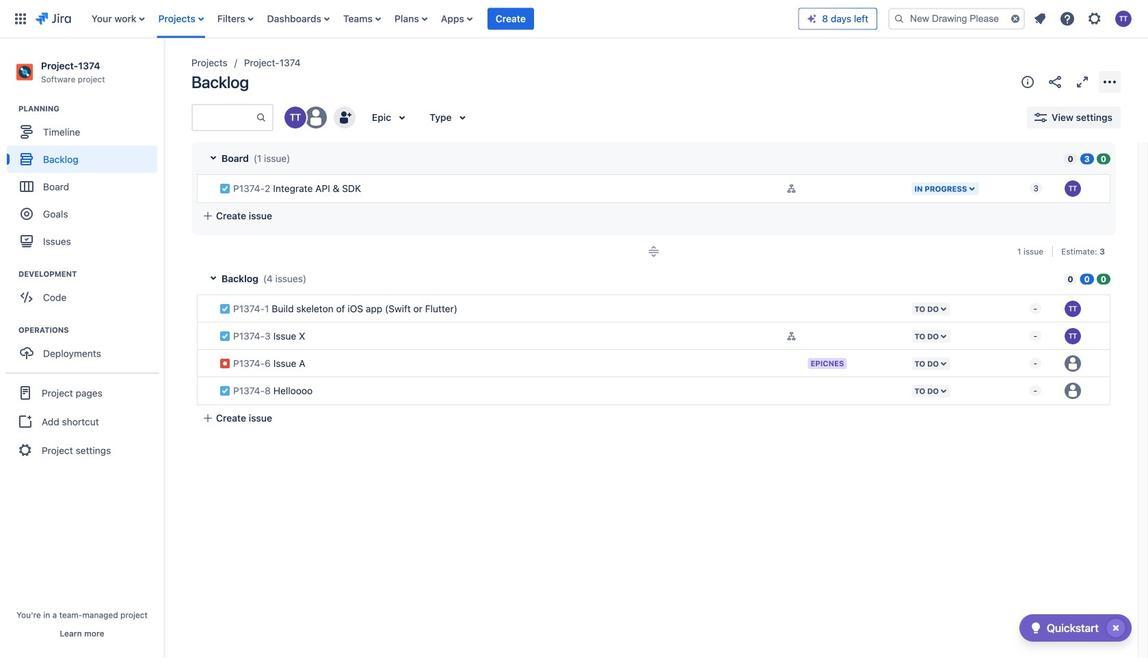 Task type: describe. For each thing, give the bounding box(es) containing it.
help image
[[1060, 11, 1076, 27]]

create issue image
[[187, 167, 204, 183]]

done: 0 of 0 (story points) element
[[1097, 273, 1111, 285]]

in progress: 3 of 3 (story points) element
[[1081, 153, 1095, 165]]

heading for planning icon
[[18, 103, 164, 114]]

group for operations image
[[7, 325, 164, 372]]

group for planning icon
[[7, 103, 164, 259]]

operations image
[[2, 322, 18, 339]]

done: 0 of 3 (story points) element
[[1097, 153, 1111, 165]]

enter full screen image
[[1075, 74, 1091, 90]]

your profile and settings image
[[1116, 11, 1132, 27]]

to do: 0 of 0 (story points) element
[[1064, 273, 1078, 285]]

primary element
[[8, 0, 799, 38]]

development image
[[2, 266, 18, 283]]

to do: 0 of 3 (story points) element
[[1064, 153, 1078, 165]]

dismiss quickstart image
[[1106, 618, 1128, 640]]

create issue image
[[187, 287, 204, 304]]

sidebar navigation image
[[149, 55, 179, 82]]

goal image
[[21, 208, 33, 220]]

group for development icon
[[7, 269, 164, 316]]

planning image
[[2, 101, 18, 117]]

check image
[[1028, 621, 1045, 637]]

backlog menu image
[[1102, 74, 1119, 90]]

heading for operations image
[[18, 325, 164, 336]]

appswitcher icon image
[[12, 11, 29, 27]]



Task type: locate. For each thing, give the bounding box(es) containing it.
heading
[[18, 103, 164, 114], [18, 269, 164, 280], [18, 325, 164, 336]]

in progress: 0 of 0 (story points) element
[[1081, 273, 1095, 285]]

2 vertical spatial heading
[[18, 325, 164, 336]]

2 heading from the top
[[18, 269, 164, 280]]

Search backlog text field
[[193, 105, 256, 130]]

banner
[[0, 0, 1149, 38]]

3 heading from the top
[[18, 325, 164, 336]]

add people image
[[337, 109, 353, 126]]

sidebar element
[[0, 38, 164, 659]]

list
[[85, 0, 799, 38], [1028, 6, 1141, 31]]

notifications image
[[1032, 11, 1049, 27]]

clear search session image
[[1011, 13, 1021, 24]]

settings image
[[1087, 11, 1104, 27]]

view settings image
[[1033, 109, 1049, 126]]

heading for development icon
[[18, 269, 164, 280]]

Search field
[[889, 8, 1026, 30]]

group
[[7, 103, 164, 259], [7, 269, 164, 316], [7, 325, 164, 372], [5, 373, 159, 470]]

0 horizontal spatial list
[[85, 0, 799, 38]]

0 vertical spatial heading
[[18, 103, 164, 114]]

1 heading from the top
[[18, 103, 164, 114]]

search image
[[894, 13, 905, 24]]

list item
[[488, 0, 534, 38]]

jira image
[[36, 11, 71, 27], [36, 11, 71, 27]]

1 vertical spatial heading
[[18, 269, 164, 280]]

1 horizontal spatial list
[[1028, 6, 1141, 31]]

None search field
[[889, 8, 1026, 30]]



Task type: vqa. For each thing, say whether or not it's contained in the screenshot.
a within "Jira can send people or roles an email when events happen on an issue - for example, when someone comments on an issue. Settings on this page will be overridden by a user's"
no



